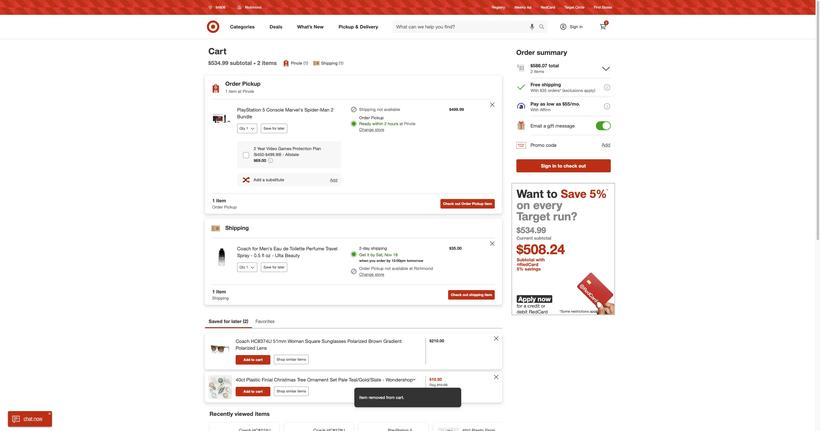 Task type: locate. For each thing, give the bounding box(es) containing it.
- left wondershop™
[[383, 377, 384, 383]]

Service plan checkbox
[[243, 152, 249, 158]]

2 right $534.99 subtotal
[[257, 59, 260, 66]]

$534.99
[[208, 59, 228, 66], [517, 225, 546, 235]]

add inside coach hc8374u 51mm woman square sunglasses polarized brown gradient polarized lens list item
[[243, 358, 250, 362]]

ornament
[[307, 377, 328, 383]]

2 down '$588.07'
[[531, 69, 533, 74]]

add to cart down "lens"
[[243, 358, 263, 362]]

sign inside 'sign in to check out' button
[[541, 163, 551, 169]]

2 left year on the left top of page
[[254, 146, 256, 151]]

registry
[[492, 5, 505, 10]]

1 vertical spatial cart item ready to fulfill group
[[205, 238, 502, 285]]

1 vertical spatial shop similar items
[[277, 389, 306, 394]]

coach inside coach hc8374u 51mm woman square sunglasses polarized brown gradient polarized lens
[[236, 338, 250, 344]]

2 vertical spatial shipping
[[469, 292, 484, 297]]

total
[[549, 63, 559, 68]]

2 add to cart from the top
[[243, 389, 263, 394]]

change store button
[[359, 127, 384, 133], [359, 272, 384, 278]]

promo
[[531, 142, 545, 148]]

1 vertical spatial by
[[387, 259, 391, 263]]

savings
[[525, 266, 541, 272]]

store inside order pickup ready within 2 hours at pinole change store
[[375, 127, 384, 132]]

a
[[544, 123, 546, 129], [262, 177, 265, 182], [524, 303, 526, 309]]

shop inside list item
[[277, 389, 285, 394]]

2 (1) from the left
[[339, 61, 343, 66]]

add to cart button inside coach hc8374u 51mm woman square sunglasses polarized brown gradient polarized lens list item
[[236, 355, 270, 365]]

richmond inside 'dropdown button'
[[245, 5, 261, 9]]

item inside 1 item shipping
[[216, 289, 226, 295]]

change inside order pickup not available at richmond change store
[[359, 272, 374, 277]]

pickup inside the order pickup 1 item at pinole
[[242, 80, 260, 87]]

change store button down you
[[359, 272, 384, 278]]

bundle
[[237, 114, 252, 120]]

add to cart button down plastic
[[236, 387, 270, 396]]

2 change store button from the top
[[359, 272, 384, 278]]

at up playstation
[[238, 89, 242, 94]]

similar inside coach hc8374u 51mm woman square sunglasses polarized brown gradient polarized lens list item
[[286, 357, 296, 362]]

games
[[278, 146, 291, 151]]

now right "chat"
[[34, 416, 42, 422]]

1 vertical spatial save for later
[[264, 265, 285, 269]]

0 vertical spatial richmond
[[245, 5, 261, 9]]

store down within
[[375, 127, 384, 132]]

1 for coach
[[212, 289, 215, 295]]

shop similar items button for christmas
[[274, 387, 309, 396]]

shop similar items down christmas
[[277, 389, 306, 394]]

1 vertical spatial add button
[[330, 177, 338, 183]]

shipping for shipping (1)
[[321, 61, 338, 66]]

sign in to check out
[[541, 163, 586, 169]]

ad
[[527, 5, 531, 10]]

as up affirm on the top of the page
[[540, 101, 545, 107]]

pickup & delivery link
[[333, 20, 386, 33]]

now for apply
[[538, 295, 551, 303]]

subtotal
[[517, 257, 535, 263]]

target left circle
[[565, 5, 574, 10]]

weekly
[[514, 5, 526, 10]]

$210.00
[[429, 338, 444, 343]]

shipping for out
[[469, 292, 484, 297]]

playstation 5 console marvel&#39;s spider-man 2 bundle image
[[210, 107, 234, 130]]

2 year video games protection plan ($450-$499.99) - allstate
[[254, 146, 321, 157]]

shop similar items
[[277, 357, 306, 362], [277, 389, 306, 394]]

1 vertical spatial not
[[385, 266, 391, 271]]

shop similar items button for woman
[[274, 355, 309, 365]]

2 shop similar items from the top
[[277, 389, 306, 394]]

polarized left brown
[[347, 338, 367, 344]]

0 vertical spatial save for later button
[[261, 124, 287, 133]]

at
[[238, 89, 242, 94], [399, 121, 403, 126], [409, 266, 413, 271]]

shop similar items button down christmas
[[274, 387, 309, 396]]

shipping
[[321, 61, 338, 66], [359, 107, 376, 112], [225, 224, 249, 231], [212, 296, 229, 301]]

not up within
[[377, 107, 383, 112]]

in inside button
[[552, 163, 557, 169]]

saved
[[209, 318, 222, 324]]

1 horizontal spatial $534.99
[[517, 225, 546, 235]]

shop for christmas
[[277, 389, 285, 394]]

christmas
[[274, 377, 296, 383]]

shop similar items button
[[274, 355, 309, 365], [274, 387, 309, 396]]

sign inside sign in link
[[570, 24, 578, 29]]

40ct
[[236, 377, 245, 383]]

- down games
[[283, 152, 284, 157]]

target circle
[[565, 5, 584, 10]]

1 inside 1 item order pickup
[[212, 198, 215, 204]]

favorites link
[[252, 316, 278, 328]]

change store button for ready within 2 hours
[[359, 127, 384, 133]]

0 vertical spatial pinole
[[291, 61, 302, 66]]

1 shop similar items button from the top
[[274, 355, 309, 365]]

5%
[[590, 187, 607, 201], [517, 266, 523, 272]]

2 left favorites at the bottom
[[244, 318, 247, 324]]

coach for men&#39;s eau de toilette perfume travel spray - 0.5 fl oz - ulta beauty image
[[210, 246, 234, 269]]

1 horizontal spatial by
[[387, 259, 391, 263]]

1 vertical spatial out
[[455, 201, 460, 206]]

51mm
[[273, 338, 286, 344]]

1 vertical spatial shop
[[277, 389, 285, 394]]

at inside order pickup ready within 2 hours at pinole change store
[[399, 121, 403, 126]]

add button
[[601, 141, 611, 149], [330, 177, 338, 183]]

1 horizontal spatial (1)
[[339, 61, 343, 66]]

0 vertical spatial at
[[238, 89, 242, 94]]

by down nov
[[387, 259, 391, 263]]

allstate
[[285, 152, 299, 157]]

find stores
[[594, 5, 612, 10]]

for right saved
[[224, 318, 230, 324]]

2 similar from the top
[[286, 389, 296, 394]]

check for coach for men's eau de toilette perfume travel spray - 0.5 fl oz - ulta beauty
[[451, 292, 462, 297]]

0 horizontal spatial not
[[377, 107, 383, 112]]

2 inside order pickup ready within 2 hours at pinole change store
[[384, 121, 387, 126]]

1 vertical spatial change store button
[[359, 272, 384, 278]]

2 horizontal spatial shipping
[[542, 82, 561, 87]]

0 vertical spatial a
[[544, 123, 546, 129]]

0 vertical spatial check
[[443, 201, 454, 206]]

2 shop similar items button from the top
[[274, 387, 309, 396]]

pinole inside order pickup ready within 2 hours at pinole change store
[[404, 121, 415, 126]]

at inside order pickup not available at richmond change store
[[409, 266, 413, 271]]

available down 12:00pm
[[392, 266, 408, 271]]

by right it
[[370, 252, 375, 257]]

0 vertical spatial shop similar items button
[[274, 355, 309, 365]]

1 horizontal spatial at
[[399, 121, 403, 126]]

0 horizontal spatial sign
[[541, 163, 551, 169]]

1 vertical spatial cart
[[256, 389, 263, 394]]

0 horizontal spatial now
[[34, 416, 42, 422]]

for inside apply now for a credit or debit redcard
[[517, 303, 522, 309]]

in down circle
[[579, 24, 583, 29]]

polarized
[[347, 338, 367, 344], [236, 345, 255, 351]]

similar down christmas
[[286, 389, 296, 394]]

1 horizontal spatial out
[[463, 292, 468, 297]]

shop down christmas
[[277, 389, 285, 394]]

list
[[283, 60, 343, 67]]

0 horizontal spatial add button
[[330, 177, 338, 183]]

2 vertical spatial later
[[231, 318, 242, 324]]

cart item ready to fulfill group
[[205, 99, 502, 194], [205, 238, 502, 285]]

2 as from the left
[[556, 101, 561, 107]]

subtotal up the order pickup 1 item at pinole
[[230, 59, 252, 66]]

0 horizontal spatial $534.99
[[208, 59, 228, 66]]

1 vertical spatial target
[[517, 209, 550, 223]]

2 shop from the top
[[277, 389, 285, 394]]

$15.00
[[437, 383, 448, 387]]

1 similar from the top
[[286, 357, 296, 362]]

0 horizontal spatial richmond
[[245, 5, 261, 9]]

sign down promo code
[[541, 163, 551, 169]]

by
[[370, 252, 375, 257], [387, 259, 391, 263]]

1 item shipping
[[212, 289, 229, 301]]

tree
[[297, 377, 306, 383]]

pickup inside order pickup not available at richmond change store
[[371, 266, 384, 271]]

delivery
[[360, 24, 378, 30]]

later down ulta
[[278, 265, 285, 269]]

0 horizontal spatial target
[[517, 209, 550, 223]]

- left 0.5 at bottom left
[[251, 253, 253, 259]]

2 vertical spatial 1
[[212, 289, 215, 295]]

$534.99 inside $534.99 current subtotal $508.24
[[517, 225, 546, 235]]

1 shop from the top
[[277, 357, 285, 362]]

save up run?
[[561, 187, 587, 201]]

)
[[247, 318, 248, 324]]

0 vertical spatial with
[[531, 88, 539, 93]]

1 vertical spatial a
[[262, 177, 265, 182]]

oz
[[266, 253, 271, 259]]

1 inside the order pickup 1 item at pinole
[[225, 89, 228, 94]]

now inside apply now for a credit or debit redcard
[[538, 295, 551, 303]]

0 vertical spatial by
[[370, 252, 375, 257]]

shop similar items inside coach hc8374u 51mm woman square sunglasses polarized brown gradient polarized lens list item
[[277, 357, 306, 362]]

add to cart for hc8374u
[[243, 358, 263, 362]]

cart
[[208, 46, 226, 56]]

out inside check out order pickup item button
[[455, 201, 460, 206]]

item inside check out shipping item button
[[485, 292, 492, 297]]

year
[[257, 146, 265, 151]]

for left credit
[[517, 303, 522, 309]]

0 vertical spatial not
[[377, 107, 383, 112]]

1 vertical spatial similar
[[286, 389, 296, 394]]

1 vertical spatial add to cart
[[243, 389, 263, 394]]

2 vertical spatial save
[[264, 265, 271, 269]]

to inside button
[[558, 163, 562, 169]]

chat now dialog
[[8, 411, 52, 427]]

change right not available radio
[[359, 272, 374, 277]]

0 horizontal spatial pinole
[[243, 89, 254, 94]]

shipping (1)
[[321, 61, 343, 66]]

2 save for later from the top
[[264, 265, 285, 269]]

add to cart down plastic
[[243, 389, 263, 394]]

for down console
[[272, 126, 277, 131]]

save for later for men's
[[264, 265, 285, 269]]

$534.99 down cart
[[208, 59, 228, 66]]

out
[[579, 163, 586, 169], [455, 201, 460, 206], [463, 292, 468, 297]]

sign in link
[[555, 20, 592, 33]]

0 vertical spatial add to cart button
[[236, 355, 270, 365]]

coach inside coach for men's eau de toilette perfume travel spray - 0.5 fl oz - ulta beauty
[[237, 246, 251, 252]]

order for order pickup not available at richmond change store
[[359, 266, 370, 271]]

1 vertical spatial store
[[375, 272, 384, 277]]

1 vertical spatial at
[[399, 121, 403, 126]]

for up 0.5 at bottom left
[[252, 246, 258, 252]]

0 vertical spatial subtotal
[[230, 59, 252, 66]]

1 change from the top
[[359, 127, 374, 132]]

a for substitute
[[262, 177, 265, 182]]

save down 5
[[264, 126, 271, 131]]

1 vertical spatial coach
[[236, 338, 250, 344]]

shipping inside list
[[321, 61, 338, 66]]

later for marvel's
[[278, 126, 285, 131]]

order inside the order pickup 1 item at pinole
[[225, 80, 241, 87]]

want to save 5% *
[[517, 187, 608, 201]]

hours
[[388, 121, 398, 126]]

cart item ready to fulfill group containing coach for men's eau de toilette perfume travel spray - 0.5 fl oz - ulta beauty
[[205, 238, 502, 285]]

spray
[[237, 253, 249, 259]]

at down the tomorrow
[[409, 266, 413, 271]]

2 horizontal spatial a
[[544, 123, 546, 129]]

similar for woman
[[286, 357, 296, 362]]

out inside 'sign in to check out' button
[[579, 163, 586, 169]]

2 right man
[[331, 107, 333, 113]]

1 horizontal spatial in
[[579, 24, 583, 29]]

similar down woman
[[286, 357, 296, 362]]

1 save for later button from the top
[[261, 124, 287, 133]]

later down the playstation 5 console marvel's spider-man 2 bundle
[[278, 126, 285, 131]]

1 with from the top
[[531, 88, 539, 93]]

search
[[536, 24, 551, 30]]

1 cart item ready to fulfill group from the top
[[205, 99, 502, 194]]

0 vertical spatial later
[[278, 126, 285, 131]]

0 vertical spatial similar
[[286, 357, 296, 362]]

1 vertical spatial pinole
[[243, 89, 254, 94]]

coach up the spray
[[237, 246, 251, 252]]

0 vertical spatial shop
[[277, 357, 285, 362]]

now inside button
[[34, 416, 42, 422]]

order pickup 1 item at pinole
[[225, 80, 260, 94]]

change store button down within
[[359, 127, 384, 133]]

sign for sign in
[[570, 24, 578, 29]]

2 with from the top
[[531, 107, 539, 112]]

2 cart item ready to fulfill group from the top
[[205, 238, 502, 285]]

2 vertical spatial out
[[463, 292, 468, 297]]

2 change from the top
[[359, 272, 374, 277]]

1 vertical spatial now
[[34, 416, 42, 422]]

subtotal inside $534.99 current subtotal $508.24
[[534, 235, 551, 241]]

cart down "lens"
[[256, 358, 263, 362]]

not
[[377, 107, 383, 112], [385, 266, 391, 271]]

1 cart from the top
[[256, 358, 263, 362]]

2 store from the top
[[375, 272, 384, 277]]

1 vertical spatial shop similar items button
[[274, 387, 309, 396]]

1 store from the top
[[375, 127, 384, 132]]

1 add to cart button from the top
[[236, 355, 270, 365]]

save
[[264, 126, 271, 131], [561, 187, 587, 201], [264, 265, 271, 269]]

2 horizontal spatial at
[[409, 266, 413, 271]]

2 horizontal spatial pinole
[[404, 121, 415, 126]]

cart item ready to fulfill group containing playstation 5 console marvel's spider-man 2 bundle
[[205, 99, 502, 194]]

2 save for later button from the top
[[261, 263, 287, 272]]

shipping
[[542, 82, 561, 87], [371, 246, 387, 251], [469, 292, 484, 297]]

save for later down ulta
[[264, 265, 285, 269]]

for down ulta
[[272, 265, 277, 269]]

2 vertical spatial at
[[409, 266, 413, 271]]

cart item ready to fulfill group for 1 item shipping
[[205, 238, 502, 285]]

email a gift message
[[531, 123, 575, 129]]

add inside 40ct plastic finial christmas tree ornament set pale teal/gold/slate - wondershop™ list item
[[243, 389, 250, 394]]

save for later button down ulta
[[261, 263, 287, 272]]

0 horizontal spatial as
[[540, 101, 545, 107]]

order for order pickup 1 item at pinole
[[225, 80, 241, 87]]

available up hours
[[384, 107, 400, 112]]

add to cart button inside 40ct plastic finial christmas tree ornament set pale teal/gold/slate - wondershop™ list item
[[236, 387, 270, 396]]

email
[[531, 123, 542, 129]]

- inside 2 year video games protection plan ($450-$499.99) - allstate
[[283, 152, 284, 157]]

coach
[[237, 246, 251, 252], [236, 338, 250, 344]]

0 horizontal spatial shipping
[[371, 246, 387, 251]]

not available radio
[[351, 269, 357, 275]]

2 left hours
[[384, 121, 387, 126]]

shipping not available
[[359, 107, 400, 112]]

1 vertical spatial add to cart button
[[236, 387, 270, 396]]

in for sign in to check out
[[552, 163, 557, 169]]

1 inside 1 item shipping
[[212, 289, 215, 295]]

to inside coach hc8374u 51mm woman square sunglasses polarized brown gradient polarized lens list item
[[251, 358, 255, 362]]

(1) for pinole (1)
[[304, 61, 308, 66]]

coach left hc8374u
[[236, 338, 250, 344]]

cart inside coach hc8374u 51mm woman square sunglasses polarized brown gradient polarized lens list item
[[256, 358, 263, 362]]

$534.99 for $534.99 current subtotal $508.24
[[517, 225, 546, 235]]

0 vertical spatial redcard
[[541, 5, 555, 10]]

later left (
[[231, 318, 242, 324]]

0 horizontal spatial (1)
[[304, 61, 308, 66]]

add to cart inside coach hc8374u 51mm woman square sunglasses polarized brown gradient polarized lens list item
[[243, 358, 263, 362]]

similar inside 40ct plastic finial christmas tree ornament set pale teal/gold/slate - wondershop™ list item
[[286, 389, 296, 394]]

2 link
[[597, 20, 610, 33]]

change down ready
[[359, 127, 374, 132]]

1 horizontal spatial as
[[556, 101, 561, 107]]

a left gift
[[544, 123, 546, 129]]

a inside apply now for a credit or debit redcard
[[524, 303, 526, 309]]

check for playstation 5 console marvel's spider-man 2 bundle
[[443, 201, 454, 206]]

1 add to cart from the top
[[243, 358, 263, 362]]

shipping inside free shipping with $35 orders* (exclusions apply)
[[542, 82, 561, 87]]

0 vertical spatial in
[[579, 24, 583, 29]]

sign
[[570, 24, 578, 29], [541, 163, 551, 169]]

not inside order pickup not available at richmond change store
[[385, 266, 391, 271]]

shipping inside check out shipping item button
[[469, 292, 484, 297]]

in
[[579, 24, 583, 29], [552, 163, 557, 169]]

save for later for console
[[264, 126, 285, 131]]

order inside 1 item order pickup
[[212, 205, 223, 210]]

1 horizontal spatial a
[[524, 303, 526, 309]]

with inside pay as low as $55/mo. with affirm
[[531, 107, 539, 112]]

out inside check out shipping item button
[[463, 292, 468, 297]]

gift
[[547, 123, 554, 129]]

1 vertical spatial polarized
[[236, 345, 255, 351]]

subtotal right current
[[534, 235, 551, 241]]

shop inside coach hc8374u 51mm woman square sunglasses polarized brown gradient polarized lens list item
[[277, 357, 285, 362]]

pinole inside the order pickup 1 item at pinole
[[243, 89, 254, 94]]

a left substitute
[[262, 177, 265, 182]]

sign down target circle link
[[570, 24, 578, 29]]

add to cart button down "lens"
[[236, 355, 270, 365]]

saved for later ( 2 )
[[209, 318, 248, 324]]

None radio
[[351, 107, 357, 113]]

what's new
[[297, 24, 324, 30]]

beauty
[[285, 253, 300, 259]]

richmond down the tomorrow
[[414, 266, 433, 271]]

1 save for later from the top
[[264, 126, 285, 131]]

polarized left "lens"
[[236, 345, 255, 351]]

5% savings
[[517, 266, 541, 272]]

set
[[330, 377, 337, 383]]

$55/mo.
[[563, 101, 580, 107]]

in for sign in
[[579, 24, 583, 29]]

0 horizontal spatial 5%
[[517, 266, 523, 272]]

2 add to cart button from the top
[[236, 387, 270, 396]]

shop similar items down woman
[[277, 357, 306, 362]]

order inside order pickup ready within 2 hours at pinole change store
[[359, 115, 370, 120]]

1 vertical spatial change
[[359, 272, 374, 277]]

cart down plastic
[[256, 389, 263, 394]]

1 horizontal spatial shipping
[[469, 292, 484, 297]]

sunglasses
[[322, 338, 346, 344]]

order summary
[[516, 48, 567, 56]]

item inside the order pickup 1 item at pinole
[[229, 89, 237, 94]]

shipping inside 2-day shipping get it by sat, nov 18 when you order by 12:00pm tomorrow
[[371, 246, 387, 251]]

save down oz
[[264, 265, 271, 269]]

add to cart inside 40ct plastic finial christmas tree ornament set pale teal/gold/slate - wondershop™ list item
[[243, 389, 263, 394]]

0 vertical spatial save
[[264, 126, 271, 131]]

with down the free
[[531, 88, 539, 93]]

brown
[[368, 338, 382, 344]]

1 change store button from the top
[[359, 127, 384, 133]]

playstation 5 console marvel's spider-man 2 bundle link
[[237, 107, 341, 120]]

shop similar items button down woman
[[274, 355, 309, 365]]

1 horizontal spatial subtotal
[[534, 235, 551, 241]]

0 vertical spatial change
[[359, 127, 374, 132]]

$534.99 subtotal
[[208, 59, 252, 66]]

$35
[[540, 88, 547, 93]]

2 down stores
[[606, 21, 607, 25]]

pinole inside list
[[291, 61, 302, 66]]

cart inside 40ct plastic finial christmas tree ornament set pale teal/gold/slate - wondershop™ list item
[[256, 389, 263, 394]]

richmond up the categories link
[[245, 5, 261, 9]]

as right low
[[556, 101, 561, 107]]

to down plastic
[[251, 389, 255, 394]]

1 (1) from the left
[[304, 61, 308, 66]]

target down want in the top right of the page
[[517, 209, 550, 223]]

in left check
[[552, 163, 557, 169]]

0 vertical spatial save for later
[[264, 126, 285, 131]]

at inside the order pickup 1 item at pinole
[[238, 89, 242, 94]]

*some restrictions apply.
[[560, 309, 599, 314]]

1 vertical spatial 1
[[212, 198, 215, 204]]

to up plastic
[[251, 358, 255, 362]]

items inside 40ct plastic finial christmas tree ornament set pale teal/gold/slate - wondershop™ list item
[[297, 389, 306, 394]]

at right hours
[[399, 121, 403, 126]]

0 vertical spatial $534.99
[[208, 59, 228, 66]]

0 vertical spatial cart item ready to fulfill group
[[205, 99, 502, 194]]

shop similar items inside 40ct plastic finial christmas tree ornament set pale teal/gold/slate - wondershop™ list item
[[277, 389, 306, 394]]

None radio
[[351, 251, 357, 257]]

1 vertical spatial sign
[[541, 163, 551, 169]]

0 horizontal spatial at
[[238, 89, 242, 94]]

$10.50
[[429, 377, 442, 382]]

free shipping with $35 orders* (exclusions apply)
[[531, 82, 596, 93]]

shipping for shipping not available
[[359, 107, 376, 112]]

$534.99 up $508.24
[[517, 225, 546, 235]]

categories link
[[225, 20, 262, 33]]

target
[[565, 5, 574, 10], [517, 209, 550, 223]]

save for later down console
[[264, 126, 285, 131]]

later for eau
[[278, 265, 285, 269]]

to left check
[[558, 163, 562, 169]]

now right apply
[[538, 295, 551, 303]]

order inside order pickup not available at richmond change store
[[359, 266, 370, 271]]

1 shop similar items from the top
[[277, 357, 306, 362]]

shop down 51mm in the left of the page
[[277, 357, 285, 362]]

a left credit
[[524, 303, 526, 309]]

sign for sign in to check out
[[541, 163, 551, 169]]

substitute
[[266, 177, 284, 182]]

(
[[243, 318, 244, 324]]

save for later button down console
[[261, 124, 287, 133]]

0 vertical spatial change store button
[[359, 127, 384, 133]]

0 vertical spatial shop similar items
[[277, 357, 306, 362]]

0 horizontal spatial subtotal
[[230, 59, 252, 66]]

1 vertical spatial richmond
[[414, 266, 433, 271]]

weekly ad link
[[514, 5, 531, 10]]

2 vertical spatial pinole
[[404, 121, 415, 126]]

0 vertical spatial out
[[579, 163, 586, 169]]

not down order
[[385, 266, 391, 271]]

store down order
[[375, 272, 384, 277]]

1 vertical spatial subtotal
[[534, 235, 551, 241]]

2 cart from the top
[[256, 389, 263, 394]]

2 vertical spatial a
[[524, 303, 526, 309]]

0 vertical spatial coach
[[237, 246, 251, 252]]

1 vertical spatial shipping
[[371, 246, 387, 251]]

out for playstation 5 console marvel's spider-man 2 bundle
[[455, 201, 460, 206]]

2 vertical spatial redcard
[[529, 309, 548, 315]]

with down pay
[[531, 107, 539, 112]]

0 horizontal spatial in
[[552, 163, 557, 169]]

0.5
[[254, 253, 261, 259]]

1 horizontal spatial richmond
[[414, 266, 433, 271]]



Task type: vqa. For each thing, say whether or not it's contained in the screenshot.
'on' in the WE'LL MATCH THE PRICE IF IT GOES LOWER AT TARGET ON ITEMS PURCHASED BETWEEN 10/22 AND 12/24. SOME EXCLUSIONS APPLY.
no



Task type: describe. For each thing, give the bounding box(es) containing it.
40ct plastic finial christmas tree ornament set pale teal/gold/slate - wondershop™ list item
[[205, 372, 502, 403]]

gradient
[[383, 338, 402, 344]]

promo code
[[531, 142, 557, 148]]

check
[[564, 163, 577, 169]]

coach for men's eau de toilette perfume travel spray - 0.5 fl oz - ulta beauty
[[237, 246, 337, 259]]

coach for coach for men's eau de toilette perfume travel spray - 0.5 fl oz - ulta beauty
[[237, 246, 251, 252]]

console
[[266, 107, 284, 113]]

add button inside cart item ready to fulfill group
[[330, 177, 338, 183]]

$499.99
[[449, 107, 464, 112]]

items inside '$588.07 total 2 items'
[[534, 69, 544, 74]]

a for gift
[[544, 123, 546, 129]]

find
[[594, 5, 601, 10]]

what's
[[297, 24, 312, 30]]

new
[[314, 24, 324, 30]]

chat
[[24, 416, 32, 422]]

✕ button
[[47, 411, 52, 416]]

redcard inside apply now for a credit or debit redcard
[[529, 309, 548, 315]]

chat now
[[24, 416, 42, 422]]

cart for hc8374u
[[256, 358, 263, 362]]

2 inside '$588.07 total 2 items'
[[531, 69, 533, 74]]

shipping for shipping
[[225, 224, 249, 231]]

order for order pickup ready within 2 hours at pinole change store
[[359, 115, 370, 120]]

$534.99 for $534.99 subtotal
[[208, 59, 228, 66]]

shop similar items for woman
[[277, 357, 306, 362]]

1 horizontal spatial target
[[565, 5, 574, 10]]

- right oz
[[272, 253, 274, 259]]

1 for playstation
[[212, 198, 215, 204]]

or
[[541, 303, 545, 309]]

viewed
[[235, 410, 253, 417]]

store inside order pickup not available at richmond change store
[[375, 272, 384, 277]]

check out shipping item button
[[448, 290, 495, 300]]

save for travel
[[264, 265, 271, 269]]

now for chat
[[34, 416, 42, 422]]

$69.00
[[254, 158, 266, 163]]

2 inside 2 year video games protection plan ($450-$499.99) - allstate
[[254, 146, 256, 151]]

to right want in the top right of the page
[[547, 187, 558, 201]]

coach hc8374u 51mm woman square sunglasses polarized brown gradient polarized lens
[[236, 338, 402, 351]]

circle
[[575, 5, 584, 10]]

apply
[[518, 295, 536, 303]]

with inside free shipping with $35 orders* (exclusions apply)
[[531, 88, 539, 93]]

change inside order pickup ready within 2 hours at pinole change store
[[359, 127, 374, 132]]

pinole (1)
[[291, 61, 308, 66]]

similar for christmas
[[286, 389, 296, 394]]

item removed from cart.
[[359, 395, 404, 400]]

at for order pickup 1 item at pinole
[[238, 89, 242, 94]]

men's
[[259, 246, 272, 252]]

add to cart for plastic
[[243, 389, 263, 394]]

restrictions
[[571, 309, 589, 314]]

for inside coach for men's eau de toilette perfume travel spray - 0.5 fl oz - ulta beauty
[[252, 246, 258, 252]]

coach hc8374u 51mm woman square sunglasses polarized brown gradient polarized lens image
[[208, 337, 232, 361]]

want
[[517, 187, 544, 201]]

0 horizontal spatial by
[[370, 252, 375, 257]]

stores
[[602, 5, 612, 10]]

favorites
[[255, 318, 275, 324]]

none radio inside cart item ready to fulfill group
[[351, 107, 357, 113]]

shipping for day
[[371, 246, 387, 251]]

target inside on every target run?
[[517, 209, 550, 223]]

man
[[320, 107, 330, 113]]

check out order pickup item button
[[440, 199, 495, 209]]

1 vertical spatial redcard
[[520, 262, 538, 268]]

to inside 40ct plastic finial christmas tree ornament set pale teal/gold/slate - wondershop™ list item
[[251, 389, 255, 394]]

pickup inside 1 item order pickup
[[224, 205, 237, 210]]

item
[[359, 395, 368, 400]]

removed
[[369, 395, 385, 400]]

orders*
[[548, 88, 561, 93]]

add to cart button for plastic
[[236, 387, 270, 396]]

plan
[[313, 146, 321, 151]]

What can we help you find? suggestions appear below search field
[[393, 20, 540, 33]]

recently
[[210, 410, 233, 417]]

fl
[[262, 253, 264, 259]]

(exclusions
[[563, 88, 583, 93]]

order pickup not available at richmond change store
[[359, 266, 433, 277]]

credit
[[528, 303, 540, 309]]

affirm image
[[517, 103, 525, 109]]

within
[[372, 121, 383, 126]]

summary
[[537, 48, 567, 56]]

check out order pickup item
[[443, 201, 492, 206]]

it
[[367, 252, 369, 257]]

when
[[359, 259, 368, 263]]

tomorrow
[[407, 259, 423, 263]]

94806
[[215, 5, 225, 9]]

add to cart button for hc8374u
[[236, 355, 270, 365]]

what's new link
[[292, 20, 331, 33]]

affirm image
[[516, 102, 526, 112]]

nov
[[385, 252, 392, 257]]

square
[[305, 338, 320, 344]]

2-day shipping get it by sat, nov 18 when you order by 12:00pm tomorrow
[[359, 246, 423, 263]]

richmond button
[[234, 2, 265, 13]]

shop similar items for christmas
[[277, 389, 306, 394]]

1 horizontal spatial 5%
[[590, 187, 607, 201]]

$588.07 total 2 items
[[531, 63, 559, 74]]

out for coach for men's eau de toilette perfume travel spray - 0.5 fl oz - ulta beauty
[[463, 292, 468, 297]]

available inside order pickup not available at richmond change store
[[392, 266, 408, 271]]

item inside check out order pickup item button
[[485, 201, 492, 206]]

0 horizontal spatial polarized
[[236, 345, 255, 351]]

plastic
[[246, 377, 260, 383]]

list containing pinole (1)
[[283, 60, 343, 67]]

sign in
[[570, 24, 583, 29]]

day
[[363, 246, 370, 251]]

- inside 40ct plastic finial christmas tree ornament set pale teal/gold/slate - wondershop™ link
[[383, 377, 384, 383]]

shop for woman
[[277, 357, 285, 362]]

pickup inside button
[[472, 201, 484, 206]]

save for later button for men's
[[261, 263, 287, 272]]

change store button for order pickup
[[359, 272, 384, 278]]

sat,
[[376, 252, 383, 257]]

save for later button for console
[[261, 124, 287, 133]]

40ct plastic finial christmas tree ornament set pale teal/gold/slate - wondershop&#8482; image
[[208, 375, 232, 399]]

save for bundle
[[264, 126, 271, 131]]

deals
[[270, 24, 282, 30]]

18
[[393, 252, 398, 257]]

coach hc8374u 51mm woman square sunglasses polarized brown gradient polarized lens list item
[[205, 333, 502, 369]]

$588.07
[[531, 63, 548, 68]]

spider-
[[304, 107, 320, 113]]

marvel's
[[285, 107, 303, 113]]

(1) for shipping (1)
[[339, 61, 343, 66]]

1 item order pickup
[[212, 198, 237, 210]]

order for order summary
[[516, 48, 535, 56]]

1 vertical spatial save
[[561, 187, 587, 201]]

from
[[386, 395, 395, 400]]

5
[[262, 107, 265, 113]]

de
[[283, 246, 288, 252]]

add a substitute
[[254, 177, 284, 182]]

2 inside the playstation 5 console marvel's spider-man 2 bundle
[[331, 107, 333, 113]]

recently viewed items
[[210, 410, 270, 417]]

$35.00
[[449, 246, 462, 251]]

12:00pm
[[392, 259, 406, 263]]

✕
[[48, 412, 51, 416]]

pickup & delivery
[[339, 24, 378, 30]]

order inside button
[[461, 201, 471, 206]]

every
[[533, 198, 562, 212]]

Store pickup radio
[[351, 121, 357, 127]]

ulta
[[275, 253, 284, 259]]

pickup inside order pickup ready within 2 hours at pinole change store
[[371, 115, 384, 120]]

1 vertical spatial 5%
[[517, 266, 523, 272]]

$499.99)
[[265, 152, 281, 157]]

current
[[517, 235, 533, 241]]

cart item ready to fulfill group for 1 item order pickup
[[205, 99, 502, 194]]

debit
[[517, 309, 528, 315]]

cart for plastic
[[256, 389, 263, 394]]

deals link
[[265, 20, 290, 33]]

item inside 1 item order pickup
[[216, 198, 226, 204]]

registry link
[[492, 5, 505, 10]]

1 as from the left
[[540, 101, 545, 107]]

at for order pickup not available at richmond change store
[[409, 266, 413, 271]]

1 horizontal spatial polarized
[[347, 338, 367, 344]]

richmond inside order pickup not available at richmond change store
[[414, 266, 433, 271]]

protection
[[293, 146, 312, 151]]

items inside coach hc8374u 51mm woman square sunglasses polarized brown gradient polarized lens list item
[[297, 357, 306, 362]]

reg
[[429, 383, 436, 387]]

message
[[556, 123, 575, 129]]

1 horizontal spatial add button
[[601, 141, 611, 149]]

0 vertical spatial available
[[384, 107, 400, 112]]

coach for coach hc8374u 51mm woman square sunglasses polarized brown gradient polarized lens
[[236, 338, 250, 344]]



